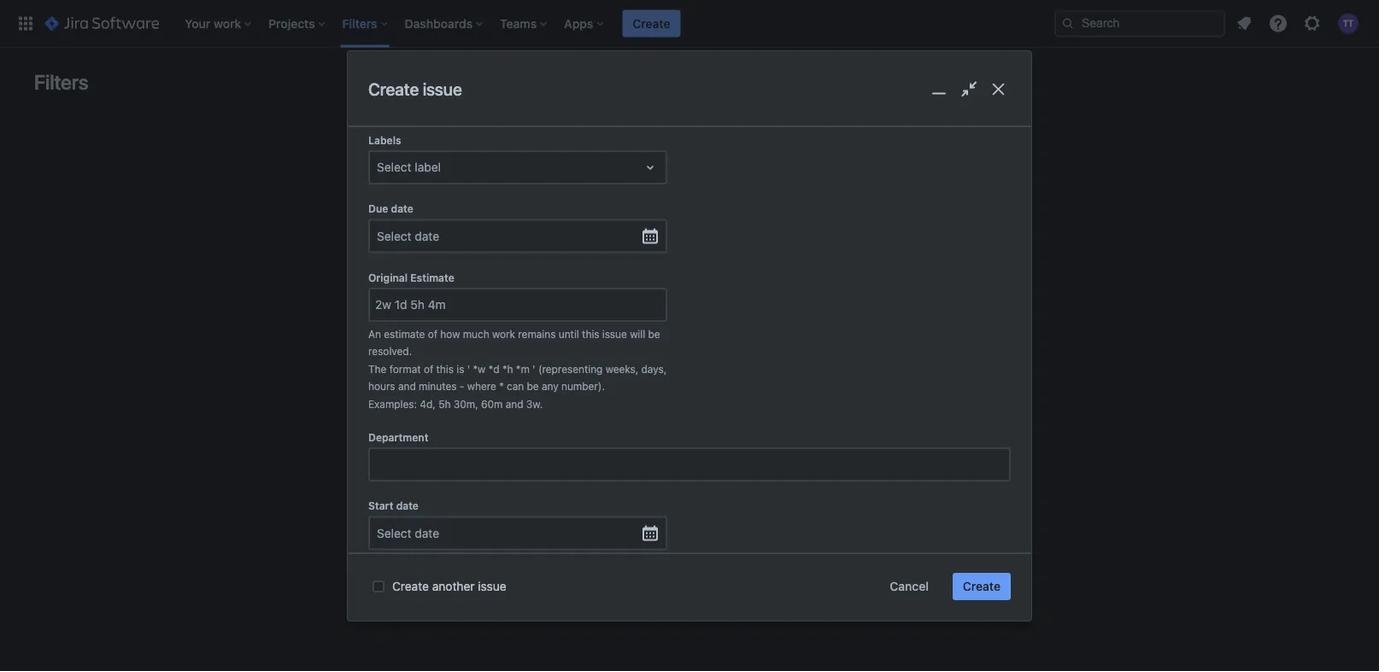 Task type: vqa. For each thing, say whether or not it's contained in the screenshot.
the leftmost 'You'
yes



Task type: locate. For each thing, give the bounding box(es) containing it.
until
[[559, 328, 579, 340]]

start date
[[368, 500, 419, 512]]

from
[[828, 299, 853, 314]]

0 vertical spatial this
[[582, 328, 599, 340]]

issue left "will"
[[602, 328, 627, 340]]

open image
[[640, 157, 661, 178]]

labels
[[368, 134, 401, 146]]

2 vertical spatial issue
[[478, 580, 506, 594]]

0 vertical spatial be
[[648, 328, 660, 340]]

create another issue
[[392, 580, 506, 594]]

this
[[582, 328, 599, 340], [436, 363, 454, 375]]

1 vertical spatial of
[[424, 363, 433, 375]]

0 vertical spatial create button
[[622, 10, 681, 37]]

create
[[552, 299, 586, 314]]

1 vertical spatial you
[[505, 299, 525, 314]]

1 vertical spatial can
[[507, 381, 524, 393]]

can
[[528, 299, 548, 314], [507, 381, 524, 393]]

any
[[710, 264, 737, 284], [542, 381, 559, 393]]

and down create
[[538, 317, 559, 331]]

0 horizontal spatial you
[[505, 299, 525, 314]]

and down format
[[398, 381, 416, 393]]

search image
[[1061, 17, 1075, 30]]

the
[[857, 299, 874, 314]]

select date
[[377, 229, 439, 243], [377, 526, 439, 541]]

any up 3w.
[[542, 381, 559, 393]]

label
[[415, 160, 441, 174]]

you
[[595, 264, 624, 284], [505, 299, 525, 314]]

how
[[440, 328, 460, 340]]

0 vertical spatial you
[[595, 264, 624, 284]]

Labels text field
[[377, 159, 380, 176]]

by
[[628, 299, 641, 314]]

issue inside an estimate of how much work remains until this issue will be resolved. the format of this is ' *w *d *h *m ' (representing weeks, days, hours and minutes - where * can be any number). examples: 4d, 5h 30m, 60m and 3w.
[[602, 328, 627, 340]]

create banner
[[0, 0, 1379, 48]]

can inside an estimate of how much work remains until this issue will be resolved. the format of this is ' *w *d *h *m ' (representing weeks, days, hours and minutes - where * can be any number). examples: 4d, 5h 30m, 60m and 3w.
[[507, 381, 524, 393]]

an
[[368, 328, 381, 340]]

scrollable content region
[[348, 125, 1031, 572]]

-
[[459, 381, 464, 393]]

select
[[377, 160, 412, 174], [377, 229, 412, 243], [705, 299, 740, 314], [377, 526, 412, 541]]

cancel
[[890, 580, 929, 594]]

an estimate of how much work remains until this issue will be resolved. the format of this is ' *w *d *h *m ' (representing weeks, days, hours and minutes - where * can be any number). examples: 4d, 5h 30m, 60m and 3w.
[[368, 328, 669, 410]]

discard & close image
[[986, 77, 1011, 102]]

' right the "is"
[[467, 363, 470, 375]]

*h
[[502, 363, 513, 375]]

0 horizontal spatial issue
[[423, 79, 462, 99]]

0 vertical spatial can
[[528, 299, 548, 314]]

1 horizontal spatial any
[[710, 264, 737, 284]]

and
[[538, 317, 559, 331], [398, 381, 416, 393], [506, 398, 523, 410]]

select date down start date
[[377, 526, 439, 541]]

date
[[391, 203, 413, 215], [415, 229, 439, 243], [396, 500, 419, 512], [415, 526, 439, 541]]

sidebar
[[494, 317, 535, 331]]

filter
[[599, 299, 624, 314]]

*d
[[488, 363, 500, 375]]

4d,
[[420, 398, 436, 410]]

0 horizontal spatial and
[[398, 381, 416, 393]]

create issue
[[368, 79, 462, 99]]

have
[[671, 264, 707, 284]]

select date for start date
[[377, 526, 439, 541]]

1 vertical spatial this
[[436, 363, 454, 375]]

of left how
[[428, 328, 438, 340]]

much
[[463, 328, 489, 340]]

0 horizontal spatial any
[[542, 381, 559, 393]]

1 horizontal spatial you
[[595, 264, 624, 284]]

department
[[368, 432, 428, 444]]

1 select date from the top
[[377, 229, 439, 243]]

can right *
[[507, 381, 524, 393]]

create
[[633, 16, 670, 30], [368, 79, 419, 99], [392, 580, 429, 594], [963, 580, 1001, 594]]

1 vertical spatial any
[[542, 381, 559, 393]]

*w
[[473, 363, 486, 375]]

be right "will"
[[648, 328, 660, 340]]

be up 3w.
[[527, 381, 539, 393]]

examples:
[[368, 398, 417, 410]]

0 vertical spatial and
[[538, 317, 559, 331]]

you for you don't have any filters
[[595, 264, 624, 284]]

0 horizontal spatial create button
[[622, 10, 681, 37]]

you up sidebar
[[505, 299, 525, 314]]

estimate
[[410, 272, 454, 284]]

this left the "is"
[[436, 363, 454, 375]]

work
[[492, 328, 515, 340]]

0 vertical spatial of
[[428, 328, 438, 340]]

Original Estimate text field
[[370, 290, 666, 320]]

0 vertical spatial select date
[[377, 229, 439, 243]]

number).
[[561, 381, 605, 393]]

you up the filter
[[595, 264, 624, 284]]

2 vertical spatial and
[[506, 398, 523, 410]]

create button inside "primary" element
[[622, 10, 681, 37]]

due
[[368, 203, 388, 215]]

0 horizontal spatial can
[[507, 381, 524, 393]]

0 vertical spatial any
[[710, 264, 737, 284]]

1 ' from the left
[[467, 363, 470, 375]]

1 horizontal spatial issue
[[478, 580, 506, 594]]

1 vertical spatial select date
[[377, 526, 439, 541]]

primary element
[[10, 0, 1054, 47]]

1 vertical spatial and
[[398, 381, 416, 393]]

this right until
[[582, 328, 599, 340]]

select date down due date
[[377, 229, 439, 243]]

1 horizontal spatial create button
[[953, 573, 1011, 601]]

any right have
[[710, 264, 737, 284]]

original
[[368, 272, 408, 284]]

issue
[[423, 79, 462, 99], [602, 328, 627, 340], [478, 580, 506, 594]]

1 horizontal spatial be
[[648, 328, 660, 340]]

1 vertical spatial be
[[527, 381, 539, 393]]

jira software image
[[44, 13, 159, 34], [44, 13, 159, 34]]

your
[[594, 317, 618, 331]]

issue up the label
[[423, 79, 462, 99]]

1 vertical spatial issue
[[602, 328, 627, 340]]

0 horizontal spatial '
[[467, 363, 470, 375]]

date up estimate on the top left of the page
[[415, 229, 439, 243]]

issue right 'another'
[[478, 580, 506, 594]]

2 ' from the left
[[532, 363, 535, 375]]

2 select date from the top
[[377, 526, 439, 541]]

filters
[[741, 264, 784, 284]]

create button inside dialog
[[953, 573, 1011, 601]]

create button
[[622, 10, 681, 37], [953, 573, 1011, 601]]

'
[[467, 363, 470, 375], [532, 363, 535, 375]]

be
[[648, 328, 660, 340], [527, 381, 539, 393]]

2 horizontal spatial issue
[[602, 328, 627, 340]]

1 vertical spatial create button
[[953, 573, 1011, 601]]

0 vertical spatial issue
[[423, 79, 462, 99]]

0 horizontal spatial be
[[527, 381, 539, 393]]

30m,
[[454, 398, 478, 410]]

is
[[456, 363, 464, 375]]

' right "*m"
[[532, 363, 535, 375]]

and left 3w.
[[506, 398, 523, 410]]

weeks,
[[606, 363, 638, 375]]

can up remains
[[528, 299, 548, 314]]

select label
[[377, 160, 441, 174]]

of up minutes
[[424, 363, 433, 375]]

of
[[428, 328, 438, 340], [424, 363, 433, 375]]

2 horizontal spatial and
[[538, 317, 559, 331]]

Search field
[[1054, 10, 1225, 37]]

select down start date
[[377, 526, 412, 541]]

search
[[622, 317, 659, 331]]

1 horizontal spatial can
[[528, 299, 548, 314]]

1 horizontal spatial '
[[532, 363, 535, 375]]



Task type: describe. For each thing, give the bounding box(es) containing it.
filters
[[34, 70, 88, 94]]

where
[[467, 381, 496, 393]]

will
[[630, 328, 645, 340]]

select
[[742, 317, 775, 331]]

1 horizontal spatial this
[[582, 328, 599, 340]]

don't
[[627, 264, 667, 284]]

60m
[[481, 398, 503, 410]]

hours
[[368, 381, 395, 393]]

select date for due date
[[377, 229, 439, 243]]

1 horizontal spatial and
[[506, 398, 523, 410]]

start
[[368, 500, 393, 512]]

create issue dialog
[[348, 51, 1031, 621]]

date right due
[[391, 203, 413, 215]]

date down start date
[[415, 526, 439, 541]]

create inside "primary" element
[[633, 16, 670, 30]]

from the sidebar and enter your search criteria. then, select
[[494, 299, 874, 331]]

*m
[[516, 363, 530, 375]]

you don't have any filters
[[595, 264, 784, 284]]

any inside an estimate of how much work remains until this issue will be resolved. the format of this is ' *w *d *h *m ' (representing weeks, days, hours and minutes - where * can be any number). examples: 4d, 5h 30m, 60m and 3w.
[[542, 381, 559, 393]]

select down due date
[[377, 229, 412, 243]]

select down labels at top left
[[377, 160, 412, 174]]

another
[[432, 580, 475, 594]]

remains
[[518, 328, 556, 340]]

*
[[499, 381, 504, 393]]

3w.
[[526, 398, 543, 410]]

days,
[[641, 363, 667, 375]]

minutes
[[419, 381, 457, 393]]

exit full screen image
[[956, 77, 981, 102]]

you can create a filter by searching. select
[[505, 299, 743, 314]]

and inside "from the sidebar and enter your search criteria. then, select"
[[538, 317, 559, 331]]

a
[[590, 299, 596, 314]]

format
[[389, 363, 421, 375]]

then,
[[707, 317, 738, 331]]

(representing
[[538, 363, 603, 375]]

original estimate
[[368, 272, 454, 284]]

cancel button
[[880, 573, 939, 601]]

criteria.
[[662, 317, 704, 331]]

0 horizontal spatial this
[[436, 363, 454, 375]]

select up then,
[[705, 299, 740, 314]]

resolved.
[[368, 346, 412, 358]]

due date
[[368, 203, 413, 215]]

minimize image
[[927, 77, 951, 102]]

you for you can create a filter by searching. select
[[505, 299, 525, 314]]

5h
[[438, 398, 451, 410]]

the
[[368, 363, 387, 375]]

date right start
[[396, 500, 419, 512]]

estimate
[[384, 328, 425, 340]]

searching.
[[644, 299, 702, 314]]

enter
[[562, 317, 591, 331]]

Department text field
[[370, 450, 1009, 480]]



